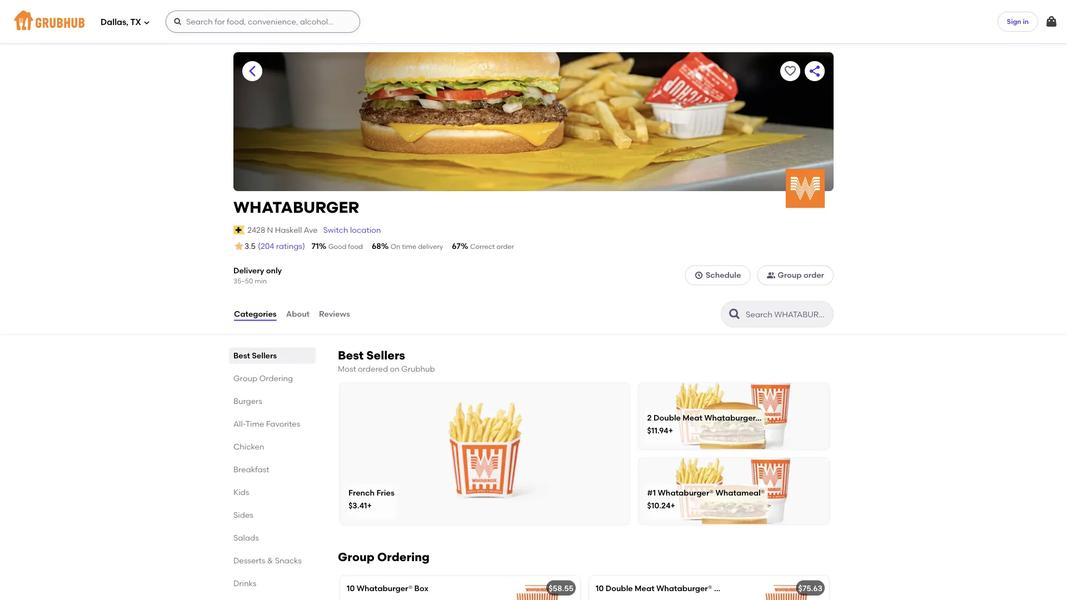 Task type: vqa. For each thing, say whether or not it's contained in the screenshot.
the Meat corresponding to Whataburger®
yes



Task type: locate. For each thing, give the bounding box(es) containing it.
ordered
[[358, 364, 388, 373]]

10 for 10 double meat whataburger® box
[[596, 584, 604, 593]]

1 horizontal spatial ordering
[[377, 550, 430, 564]]

+ inside the #1 whataburger® whatameal® $10.24 +
[[671, 501, 675, 511]]

1 box from the left
[[414, 584, 429, 593]]

0 horizontal spatial double
[[606, 584, 633, 593]]

meat
[[683, 413, 703, 422], [635, 584, 655, 593]]

min
[[255, 277, 267, 285]]

1 10 from the left
[[347, 584, 355, 593]]

0 horizontal spatial box
[[414, 584, 429, 593]]

group ordering tab
[[233, 373, 311, 384]]

sign in button
[[998, 12, 1038, 32]]

order right the people icon
[[804, 271, 824, 280]]

grubhub
[[401, 364, 435, 373]]

best inside tab
[[233, 351, 250, 360]]

2428 n haskell ave
[[247, 225, 318, 235]]

group order button
[[757, 265, 834, 285]]

double for 2
[[654, 413, 681, 422]]

2 double meat whataburger... $11.94 +
[[647, 413, 762, 436]]

double for 10
[[606, 584, 633, 593]]

on
[[391, 243, 400, 251]]

1 horizontal spatial svg image
[[695, 271, 704, 280]]

double
[[654, 413, 681, 422], [606, 584, 633, 593]]

35–50
[[233, 277, 253, 285]]

subscription pass image
[[233, 226, 245, 235]]

tx
[[130, 17, 141, 27]]

0 horizontal spatial 10
[[347, 584, 355, 593]]

whataburger® inside the #1 whataburger® whatameal® $10.24 +
[[658, 488, 714, 498]]

svg image left schedule
[[695, 271, 704, 280]]

0 horizontal spatial best
[[233, 351, 250, 360]]

good
[[328, 243, 347, 251]]

svg image
[[143, 19, 150, 26]]

french fries $3.41 +
[[349, 488, 395, 511]]

0 horizontal spatial group ordering
[[233, 374, 293, 383]]

burgers tab
[[233, 395, 311, 407]]

kids tab
[[233, 487, 311, 498]]

group
[[778, 271, 802, 280], [233, 374, 257, 383], [338, 550, 375, 564]]

sellers inside tab
[[252, 351, 277, 360]]

breakfast tab
[[233, 464, 311, 475]]

svg image
[[1045, 15, 1058, 28], [173, 17, 182, 26], [695, 271, 704, 280]]

ratings)
[[276, 242, 305, 251]]

best
[[338, 348, 364, 362], [233, 351, 250, 360]]

order right "correct"
[[497, 243, 514, 251]]

sides tab
[[233, 509, 311, 521]]

best up most
[[338, 348, 364, 362]]

0 vertical spatial double
[[654, 413, 681, 422]]

0 horizontal spatial group
[[233, 374, 257, 383]]

order
[[497, 243, 514, 251], [804, 271, 824, 280]]

french
[[349, 488, 375, 498]]

box
[[414, 584, 429, 593], [714, 584, 728, 593]]

group inside tab
[[233, 374, 257, 383]]

order for correct order
[[497, 243, 514, 251]]

$58.55
[[549, 584, 574, 593]]

ordering up "burgers" tab
[[259, 374, 293, 383]]

ordering
[[259, 374, 293, 383], [377, 550, 430, 564]]

0 horizontal spatial sellers
[[252, 351, 277, 360]]

schedule
[[706, 271, 741, 280]]

1 vertical spatial group
[[233, 374, 257, 383]]

best for best sellers
[[233, 351, 250, 360]]

1 horizontal spatial order
[[804, 271, 824, 280]]

10 whataburger® box
[[347, 584, 429, 593]]

order inside group order 'button'
[[804, 271, 824, 280]]

+ inside french fries $3.41 +
[[367, 501, 372, 511]]

group inside 'button'
[[778, 271, 802, 280]]

chicken tab
[[233, 441, 311, 453]]

correct
[[470, 243, 495, 251]]

ordering up 10 whataburger® box
[[377, 550, 430, 564]]

1 horizontal spatial best
[[338, 348, 364, 362]]

switch location
[[323, 225, 381, 235]]

1 vertical spatial group ordering
[[338, 550, 430, 564]]

delivery
[[418, 243, 443, 251]]

$10.24
[[647, 501, 671, 511]]

ave
[[304, 225, 318, 235]]

1 horizontal spatial double
[[654, 413, 681, 422]]

sellers for best sellers most ordered on grubhub
[[367, 348, 405, 362]]

group ordering
[[233, 374, 293, 383], [338, 550, 430, 564]]

group up burgers
[[233, 374, 257, 383]]

best up group ordering tab
[[233, 351, 250, 360]]

categories
[[234, 309, 277, 319]]

salads
[[233, 533, 259, 543]]

0 vertical spatial group
[[778, 271, 802, 280]]

group order
[[778, 271, 824, 280]]

2 horizontal spatial group
[[778, 271, 802, 280]]

0 horizontal spatial meat
[[635, 584, 655, 593]]

sign
[[1007, 17, 1022, 25]]

1 horizontal spatial box
[[714, 584, 728, 593]]

(204 ratings)
[[258, 242, 305, 251]]

0 vertical spatial ordering
[[259, 374, 293, 383]]

0 horizontal spatial order
[[497, 243, 514, 251]]

10
[[347, 584, 355, 593], [596, 584, 604, 593]]

+ inside 2 double meat whataburger... $11.94 +
[[669, 426, 673, 436]]

0 horizontal spatial ordering
[[259, 374, 293, 383]]

svg image right svg image
[[173, 17, 182, 26]]

whataburger®
[[658, 488, 714, 498], [357, 584, 413, 593], [657, 584, 712, 593]]

1 horizontal spatial 10
[[596, 584, 604, 593]]

double inside 2 double meat whataburger... $11.94 +
[[654, 413, 681, 422]]

67
[[452, 242, 461, 251]]

group for best sellers tab
[[233, 374, 257, 383]]

#1
[[647, 488, 656, 498]]

group ordering up 10 whataburger® box
[[338, 550, 430, 564]]

1 horizontal spatial meat
[[683, 413, 703, 422]]

whataburger logo image
[[786, 169, 825, 208]]

1 vertical spatial double
[[606, 584, 633, 593]]

dallas, tx
[[101, 17, 141, 27]]

sellers
[[367, 348, 405, 362], [252, 351, 277, 360]]

1 horizontal spatial group
[[338, 550, 375, 564]]

delivery only 35–50 min
[[233, 266, 282, 285]]

group up 10 whataburger® box
[[338, 550, 375, 564]]

correct order
[[470, 243, 514, 251]]

whataburger...
[[704, 413, 762, 422]]

sellers up on
[[367, 348, 405, 362]]

+
[[669, 426, 673, 436], [367, 501, 372, 511], [671, 501, 675, 511]]

1 horizontal spatial group ordering
[[338, 550, 430, 564]]

2 10 from the left
[[596, 584, 604, 593]]

1 vertical spatial meat
[[635, 584, 655, 593]]

desserts
[[233, 556, 265, 566]]

1 vertical spatial order
[[804, 271, 824, 280]]

0 horizontal spatial svg image
[[173, 17, 182, 26]]

group ordering down best sellers on the bottom
[[233, 374, 293, 383]]

2 horizontal spatial svg image
[[1045, 15, 1058, 28]]

sellers up group ordering tab
[[252, 351, 277, 360]]

sellers for best sellers
[[252, 351, 277, 360]]

on
[[390, 364, 400, 373]]

meat inside 2 double meat whataburger... $11.94 +
[[683, 413, 703, 422]]

whatameal®
[[716, 488, 765, 498]]

meat for whataburger...
[[683, 413, 703, 422]]

time
[[402, 243, 417, 251]]

71
[[312, 242, 319, 251]]

group right the people icon
[[778, 271, 802, 280]]

sellers inside the best sellers most ordered on grubhub
[[367, 348, 405, 362]]

1 horizontal spatial sellers
[[367, 348, 405, 362]]

2
[[647, 413, 652, 422]]

0 vertical spatial order
[[497, 243, 514, 251]]

0 vertical spatial meat
[[683, 413, 703, 422]]

burgers
[[233, 397, 262, 406]]

svg image right in
[[1045, 15, 1058, 28]]

$75.63
[[799, 584, 823, 593]]

reviews
[[319, 309, 350, 319]]

best inside the best sellers most ordered on grubhub
[[338, 348, 364, 362]]

best sellers
[[233, 351, 277, 360]]

0 vertical spatial group ordering
[[233, 374, 293, 383]]



Task type: describe. For each thing, give the bounding box(es) containing it.
sign in
[[1007, 17, 1029, 25]]

10 for 10 whataburger® box
[[347, 584, 355, 593]]

order for group order
[[804, 271, 824, 280]]

categories button
[[233, 294, 277, 334]]

most
[[338, 364, 356, 373]]

chicken
[[233, 442, 264, 452]]

sides
[[233, 510, 253, 520]]

about button
[[286, 294, 310, 334]]

schedule button
[[685, 265, 751, 285]]

haskell
[[275, 225, 302, 235]]

good food
[[328, 243, 363, 251]]

meat for whataburger®
[[635, 584, 655, 593]]

delivery
[[233, 266, 264, 275]]

3.5
[[245, 242, 256, 251]]

10 double meat whataburger® box image
[[746, 576, 829, 600]]

&
[[267, 556, 273, 566]]

on time delivery
[[391, 243, 443, 251]]

best for best sellers most ordered on grubhub
[[338, 348, 364, 362]]

$11.94
[[647, 426, 669, 436]]

68
[[372, 242, 381, 251]]

dallas,
[[101, 17, 129, 27]]

best sellers most ordered on grubhub
[[338, 348, 435, 373]]

2 vertical spatial group
[[338, 550, 375, 564]]

switch
[[323, 225, 348, 235]]

drinks
[[233, 579, 256, 588]]

switch location button
[[323, 224, 382, 236]]

$3.41
[[349, 501, 367, 511]]

people icon image
[[767, 271, 776, 280]]

star icon image
[[233, 241, 245, 252]]

all-time favorites
[[233, 419, 300, 429]]

favorites
[[266, 419, 300, 429]]

group for group order 'button'
[[778, 271, 802, 280]]

about
[[286, 309, 310, 319]]

salads tab
[[233, 532, 311, 544]]

only
[[266, 266, 282, 275]]

2 box from the left
[[714, 584, 728, 593]]

desserts & snacks tab
[[233, 555, 311, 567]]

save this restaurant button
[[781, 61, 801, 81]]

best sellers tab
[[233, 350, 311, 362]]

#1 whataburger® whatameal® $10.24 +
[[647, 488, 765, 511]]

Search for food, convenience, alcohol... search field
[[166, 11, 360, 33]]

whataburger® for 10
[[357, 584, 413, 593]]

save this restaurant image
[[784, 64, 797, 78]]

whataburger® for #1
[[658, 488, 714, 498]]

main navigation navigation
[[0, 0, 1067, 43]]

group ordering inside tab
[[233, 374, 293, 383]]

all-
[[233, 419, 246, 429]]

n
[[267, 225, 273, 235]]

in
[[1023, 17, 1029, 25]]

caret left icon image
[[246, 64, 259, 78]]

kids
[[233, 488, 249, 497]]

10 whataburger® box image
[[497, 576, 580, 600]]

10 double meat whataburger® box
[[596, 584, 728, 593]]

all-time favorites tab
[[233, 418, 311, 430]]

breakfast
[[233, 465, 269, 474]]

1 vertical spatial ordering
[[377, 550, 430, 564]]

snacks
[[275, 556, 302, 566]]

Search WHATABURGER search field
[[745, 309, 830, 320]]

share icon image
[[808, 64, 822, 78]]

(204
[[258, 242, 274, 251]]

svg image inside schedule button
[[695, 271, 704, 280]]

time
[[246, 419, 264, 429]]

fries
[[377, 488, 395, 498]]

drinks tab
[[233, 578, 311, 589]]

whataburger
[[233, 198, 359, 217]]

food
[[348, 243, 363, 251]]

ordering inside tab
[[259, 374, 293, 383]]

reviews button
[[319, 294, 351, 334]]

2428
[[247, 225, 265, 235]]

search icon image
[[728, 308, 742, 321]]

location
[[350, 225, 381, 235]]

2428 n haskell ave button
[[247, 224, 318, 236]]

desserts & snacks
[[233, 556, 302, 566]]



